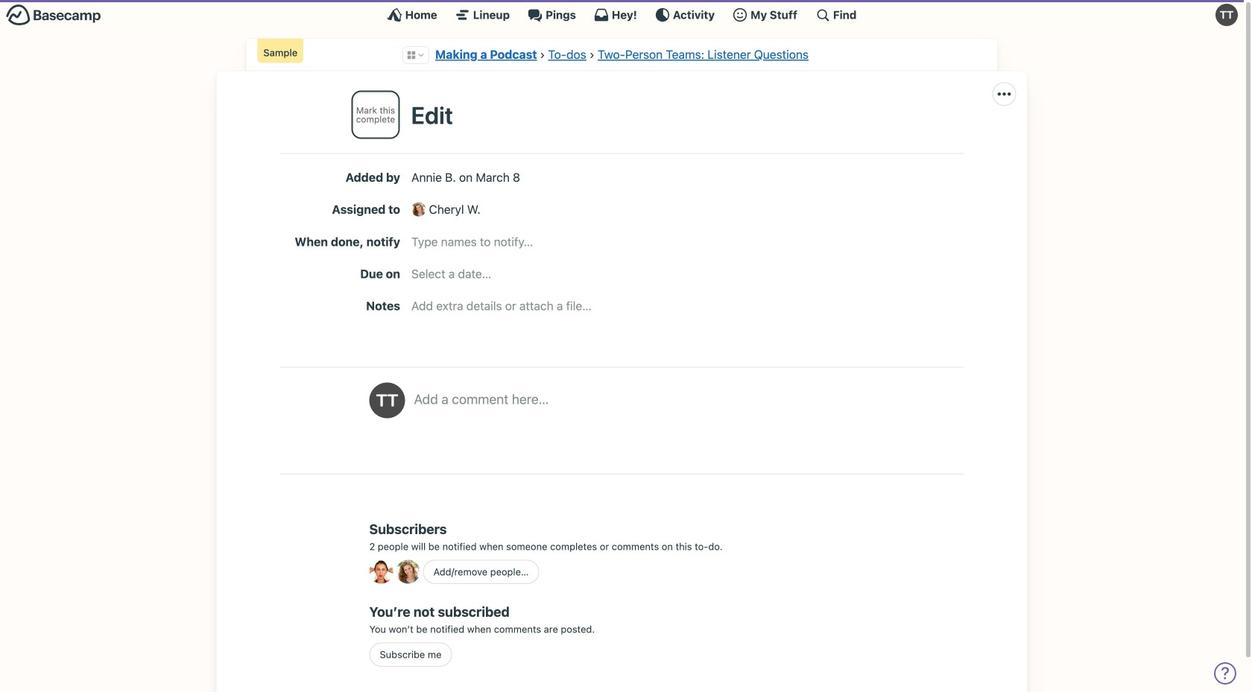 Task type: vqa. For each thing, say whether or not it's contained in the screenshot.
Annie Bryan image
yes



Task type: describe. For each thing, give the bounding box(es) containing it.
march 8 element
[[476, 170, 520, 185]]

terry turtle image
[[1216, 4, 1238, 26]]

main element
[[0, 0, 1244, 29]]

breadcrumb element
[[246, 39, 998, 71]]

0 vertical spatial cheryl walters image
[[412, 202, 426, 217]]



Task type: locate. For each thing, give the bounding box(es) containing it.
1 vertical spatial cheryl walters image
[[396, 560, 420, 584]]

cheryl walters image
[[412, 202, 426, 217], [396, 560, 420, 584]]

keyboard shortcut: ⌘ + / image
[[816, 7, 830, 22]]

switch accounts image
[[6, 4, 101, 27]]

annie bryan image
[[369, 560, 393, 584]]

terry turtle image
[[369, 383, 405, 418]]



